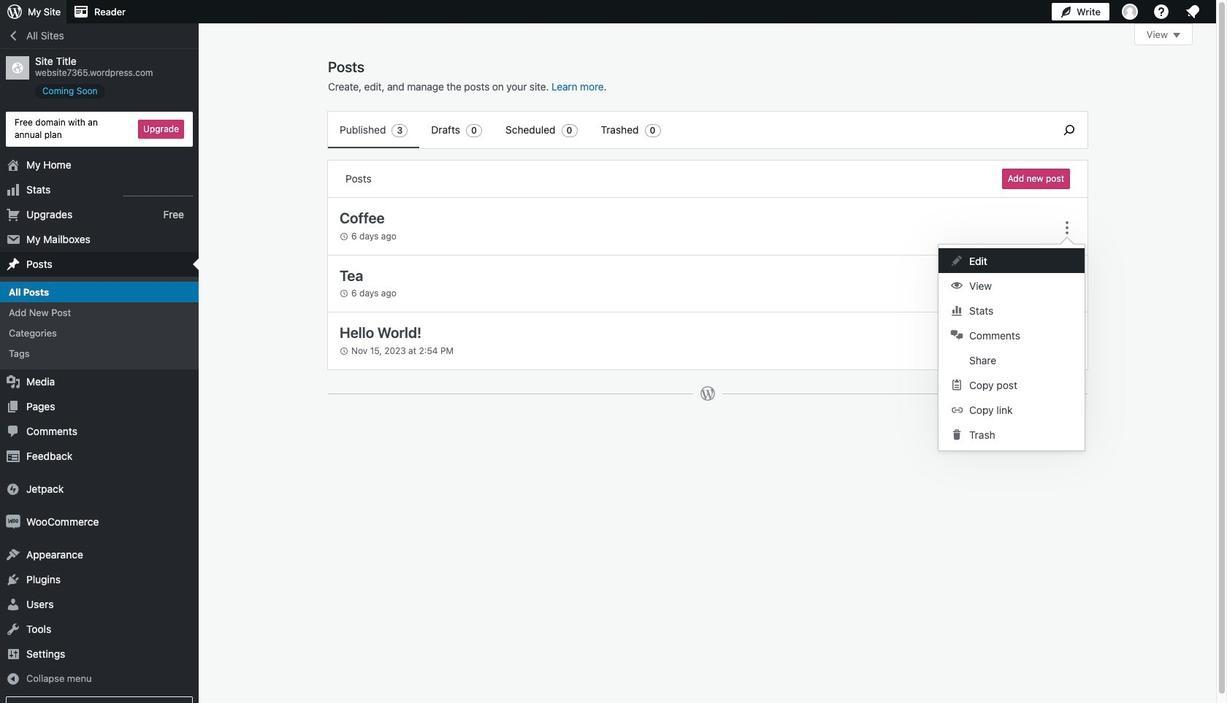 Task type: vqa. For each thing, say whether or not it's contained in the screenshot.
the topmost img
yes



Task type: describe. For each thing, give the bounding box(es) containing it.
my profile image
[[1123, 4, 1139, 20]]

0 vertical spatial menu
[[328, 112, 1044, 148]]

1 vertical spatial menu
[[939, 245, 1085, 451]]

closed image
[[1174, 33, 1181, 38]]

1 toggle menu image from the top
[[1059, 219, 1077, 237]]



Task type: locate. For each thing, give the bounding box(es) containing it.
help image
[[1153, 3, 1171, 20]]

menu
[[328, 112, 1044, 148], [939, 245, 1085, 451]]

None search field
[[1052, 112, 1088, 148]]

toggle menu image
[[1059, 219, 1077, 237], [1059, 277, 1077, 294]]

1 vertical spatial img image
[[6, 515, 20, 530]]

1 img image from the top
[[6, 483, 20, 497]]

img image
[[6, 483, 20, 497], [6, 515, 20, 530]]

2 toggle menu image from the top
[[1059, 277, 1077, 294]]

manage your notifications image
[[1185, 3, 1202, 20]]

1 vertical spatial toggle menu image
[[1059, 277, 1077, 294]]

2 img image from the top
[[6, 515, 20, 530]]

0 vertical spatial img image
[[6, 483, 20, 497]]

main content
[[327, 23, 1193, 416]]

0 vertical spatial toggle menu image
[[1059, 219, 1077, 237]]

open search image
[[1052, 121, 1088, 139]]

tooltip
[[931, 237, 1086, 451]]

highest hourly views 0 image
[[124, 187, 193, 196]]



